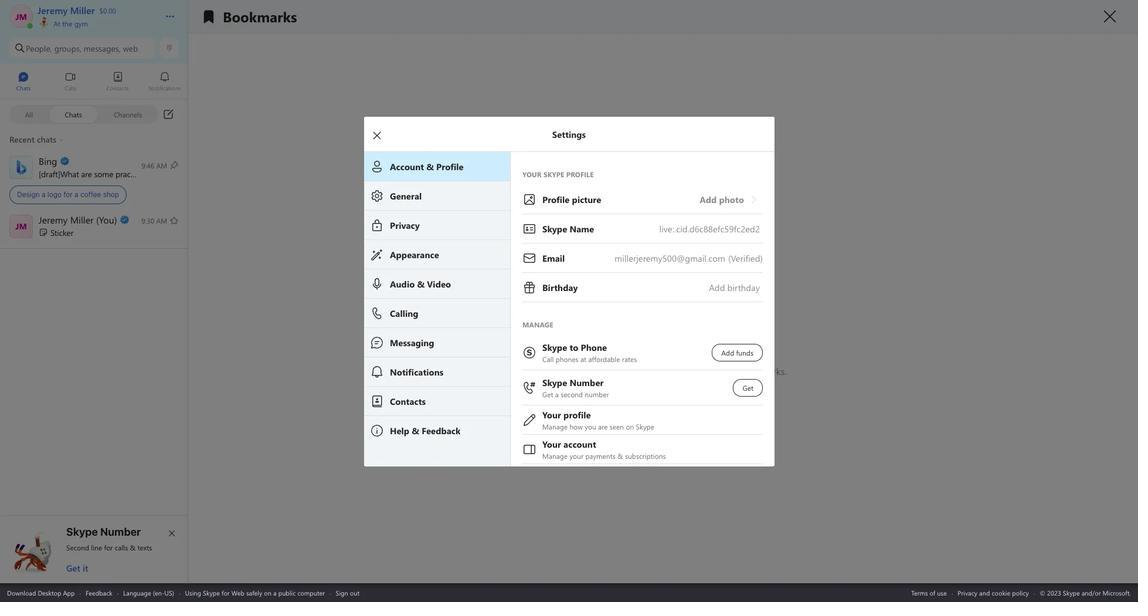 Task type: vqa. For each thing, say whether or not it's contained in the screenshot.
groups,
yes



Task type: locate. For each thing, give the bounding box(es) containing it.
using skype for web safely on a public computer
[[185, 588, 325, 597]]

for right line
[[104, 543, 113, 552]]

download
[[7, 588, 36, 597]]

design a logo for a coffee shop button
[[0, 152, 188, 209]]

0 vertical spatial for
[[64, 190, 73, 199]]

terms of use link
[[912, 588, 948, 597]]

web
[[123, 43, 138, 54]]

0 horizontal spatial for
[[64, 190, 73, 199]]

on
[[264, 588, 272, 597]]

(en-
[[153, 588, 165, 597]]

sign out link
[[336, 588, 360, 597]]

live:.cid.d6c88efc59fc2ed2
[[660, 223, 760, 235]]

1 horizontal spatial skype
[[203, 588, 220, 597]]

0 vertical spatial skype
[[66, 526, 98, 538]]

design
[[17, 190, 40, 199]]

for inside "skype number" element
[[104, 543, 113, 552]]

privacy
[[958, 588, 978, 597]]

privacy and cookie policy link
[[958, 588, 1030, 597]]

texts
[[138, 543, 152, 552]]

0 horizontal spatial a
[[42, 190, 45, 199]]

1 vertical spatial for
[[104, 543, 113, 552]]

for
[[64, 190, 73, 199], [104, 543, 113, 552], [222, 588, 230, 597]]

&
[[130, 543, 136, 552]]

get it
[[66, 562, 88, 574]]

people,
[[26, 43, 52, 54]]

at the gym button
[[38, 16, 154, 28]]

a right on
[[273, 588, 277, 597]]

1 horizontal spatial a
[[75, 190, 78, 199]]

messages,
[[84, 43, 121, 54]]

design a logo for a coffee shop
[[17, 190, 119, 199]]

privacy and cookie policy
[[958, 588, 1030, 597]]

people, groups, messages, web
[[26, 43, 138, 54]]

sticker
[[50, 227, 73, 238]]

1 horizontal spatial for
[[104, 543, 113, 552]]

feedback
[[86, 588, 112, 597]]

skype number
[[66, 526, 141, 538]]

a left the logo
[[42, 190, 45, 199]]

a
[[42, 190, 45, 199], [75, 190, 78, 199], [273, 588, 277, 597]]

us)
[[165, 588, 174, 597]]

a left coffee
[[75, 190, 78, 199]]

2 vertical spatial for
[[222, 588, 230, 597]]

skype up the second
[[66, 526, 98, 538]]

and
[[980, 588, 991, 597]]

for inside button
[[64, 190, 73, 199]]

shop
[[103, 190, 119, 199]]

skype right the using
[[203, 588, 220, 597]]

skype inside "skype number" element
[[66, 526, 98, 538]]

for right the logo
[[64, 190, 73, 199]]

1 vertical spatial skype
[[203, 588, 220, 597]]

using skype for web safely on a public computer link
[[185, 588, 325, 597]]

for left web
[[222, 588, 230, 597]]

live:.cid.d6c88efc59fc2ed2 button
[[523, 214, 763, 244]]

policy
[[1013, 588, 1030, 597]]

calls
[[115, 543, 128, 552]]

tab list
[[0, 66, 188, 99]]

0 horizontal spatial skype
[[66, 526, 98, 538]]

skype number element
[[10, 526, 179, 574]]

using
[[185, 588, 201, 597]]

2 horizontal spatial for
[[222, 588, 230, 597]]

people, groups, messages, web button
[[9, 38, 155, 59]]

skype
[[66, 526, 98, 538], [203, 588, 220, 597]]



Task type: describe. For each thing, give the bounding box(es) containing it.
use
[[938, 588, 948, 597]]

at
[[54, 19, 60, 28]]

the
[[62, 19, 72, 28]]

gym
[[74, 19, 88, 28]]

channels
[[114, 109, 142, 119]]

out
[[350, 588, 360, 597]]

computer
[[298, 588, 325, 597]]

cookie
[[992, 588, 1011, 597]]

app
[[63, 588, 75, 597]]

for for using skype for web safely on a public computer
[[222, 588, 230, 597]]

millerjeremy500@gmail.com
[[615, 252, 725, 264]]

download desktop app
[[7, 588, 75, 597]]

language (en-us)
[[123, 588, 174, 597]]

number
[[100, 526, 141, 538]]

get
[[66, 562, 80, 574]]

sign
[[336, 588, 348, 597]]

terms
[[912, 588, 929, 597]]

download desktop app link
[[7, 588, 75, 597]]

for for second line for calls & texts
[[104, 543, 113, 552]]

chats
[[65, 109, 82, 119]]

line
[[91, 543, 102, 552]]

2 horizontal spatial a
[[273, 588, 277, 597]]

millerjeremy500@gmail.com button
[[523, 244, 763, 273]]

public
[[279, 588, 296, 597]]

coffee
[[80, 190, 101, 199]]

desktop
[[38, 588, 61, 597]]

web
[[232, 588, 245, 597]]

safely
[[246, 588, 263, 597]]

of
[[930, 588, 936, 597]]

second line for calls & texts
[[66, 543, 152, 552]]

at the gym
[[52, 19, 88, 28]]

language (en-us) link
[[123, 588, 174, 597]]

all
[[25, 109, 33, 119]]

it
[[83, 562, 88, 574]]

groups,
[[54, 43, 82, 54]]

feedback link
[[86, 588, 112, 597]]

account & profile dialog
[[364, 116, 792, 523]]

logo
[[47, 190, 62, 199]]

sticker button
[[0, 210, 188, 244]]

sign out
[[336, 588, 360, 597]]

second
[[66, 543, 89, 552]]

terms of use
[[912, 588, 948, 597]]

language
[[123, 588, 151, 597]]



